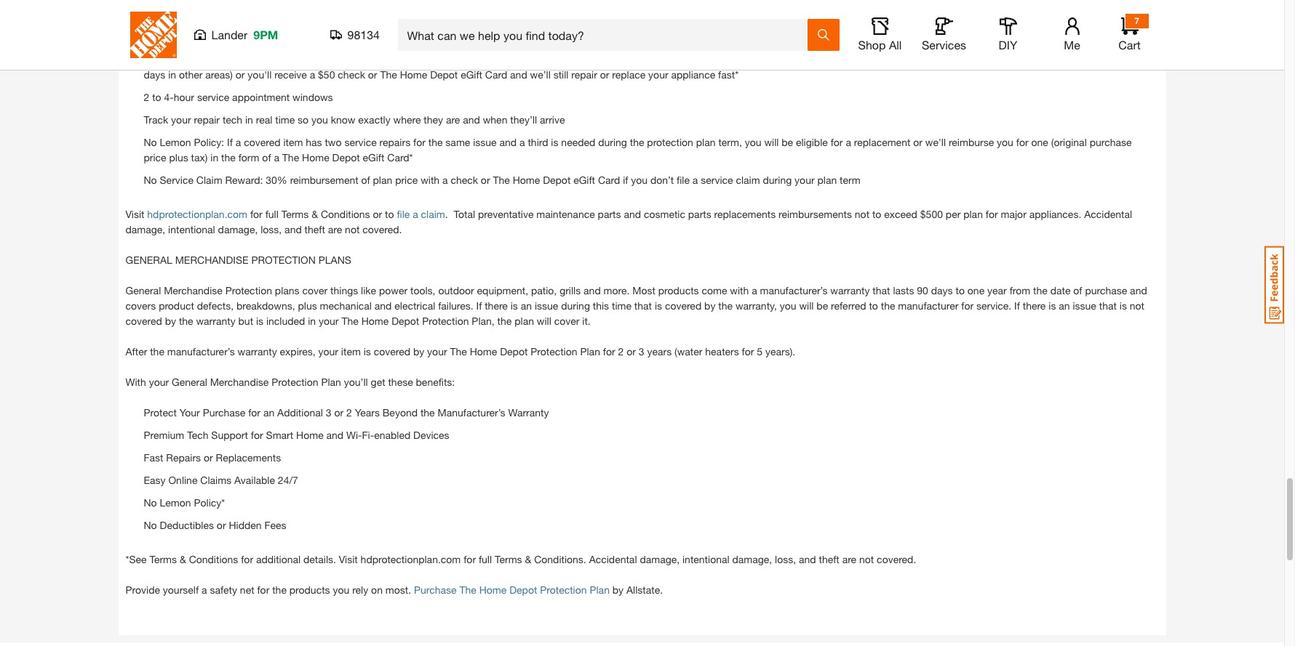 Task type: describe. For each thing, give the bounding box(es) containing it.
your inside general merchandise protection plans cover things like power tools, outdoor equipment, patio, grills and more. most products come with a manufacturer's warranty that lasts 90 days to one year from the date of purchase and covers product defects, breakdowns, plus mechanical and electrical failures. if there is an issue during this time that is covered by the warranty, you will be referred to the manufacturer for service. if there is an issue that is not covered by the warranty but is included in your the home depot protection plan, the plan will cover it.
[[319, 315, 339, 327]]

1 horizontal spatial card
[[598, 174, 620, 186]]

price inside the "no lemon policy: if a covered item has two service repairs for the same issue and a third is needed during the protection plan term, you will be eligible for a replacement or we'll reimburse you for one (original purchase price plus tax) in the form of a the home depot egift card*"
[[144, 151, 166, 164]]

failures
[[297, 31, 330, 43]]

appointment inside 2-day service guarantee in top 100 metro areas (3-day service guarantee in other areas) *  we guarantee a service appointment will be available within 2 days of your approved claim in the top 100 metro areas (within 3 days in other areas) or you'll receive a $50 check or the home depot egift card and we'll still repair or replace your appliance fast*
[[678, 53, 735, 65]]

1 horizontal spatial warranty
[[238, 346, 277, 358]]

egift inside 2-day service guarantee in top 100 metro areas (3-day service guarantee in other areas) *  we guarantee a service appointment will be available within 2 days of your approved claim in the top 100 metro areas (within 3 days in other areas) or you'll receive a $50 check or the home depot egift card and we'll still repair or replace your appliance fast*
[[461, 68, 482, 81]]

cosmetic
[[644, 208, 685, 220]]

depot down *see terms & conditions for additional details. visit hdprotectionplan.com for full terms & conditions. accidental damage, intentional damage, loss, and theft are not covered. at bottom
[[510, 584, 537, 597]]

if inside the "no lemon policy: if a covered item has two service repairs for the same issue and a third is needed during the protection plan term, you will be eligible for a replacement or we'll reimburse you for one (original purchase price plus tax) in the form of a the home depot egift card*"
[[227, 136, 233, 148]]

available
[[234, 474, 275, 487]]

1 vertical spatial conditions
[[189, 554, 238, 566]]

and inside 2-day service guarantee in top 100 metro areas (3-day service guarantee in other areas) *  we guarantee a service appointment will be available within 2 days of your approved claim in the top 100 metro areas (within 3 days in other areas) or you'll receive a $50 check or the home depot egift card and we'll still repair or replace your appliance fast*
[[510, 68, 527, 81]]

2 horizontal spatial plus
[[332, 31, 351, 43]]

What can we help you find today? search field
[[407, 20, 807, 50]]

0 horizontal spatial repair
[[194, 113, 220, 126]]

protection
[[647, 136, 693, 148]]

1 horizontal spatial &
[[312, 208, 318, 220]]

1 horizontal spatial general
[[172, 376, 207, 389]]

depot inside 2-day service guarantee in top 100 metro areas (3-day service guarantee in other areas) *  we guarantee a service appointment will be available within 2 days of your approved claim in the top 100 metro areas (within 3 days in other areas) or you'll receive a $50 check or the home depot egift card and we'll still repair or replace your appliance fast*
[[430, 68, 458, 81]]

plus inside the "no lemon policy: if a covered item has two service repairs for the same issue and a third is needed during the protection plan term, you will be eligible for a replacement or we'll reimburse you for one (original purchase price plus tax) in the form of a the home depot egift card*"
[[169, 151, 188, 164]]

shop all button
[[857, 17, 903, 52]]

the home depot logo image
[[130, 12, 176, 58]]

of inside general merchandise protection plans cover things like power tools, outdoor equipment, patio, grills and more. most products come with a manufacturer's warranty that lasts 90 days to one year from the date of purchase and covers product defects, breakdowns, plus mechanical and electrical failures. if there is an issue during this time that is covered by the warranty, you will be referred to the manufacturer for service. if there is an issue that is not covered by the warranty but is included in your the home depot protection plan, the plan will cover it.
[[1074, 284, 1082, 297]]

for down reward:
[[250, 208, 263, 220]]

2 horizontal spatial terms
[[495, 554, 522, 566]]

you'll
[[344, 376, 368, 389]]

0 horizontal spatial appointment
[[232, 91, 290, 103]]

2 horizontal spatial if
[[1014, 300, 1020, 312]]

covers
[[144, 31, 176, 43]]

service up other
[[174, 53, 208, 65]]

by down general
[[165, 315, 176, 327]]

maintenance
[[537, 208, 595, 220]]

smart
[[266, 429, 293, 442]]

a inside general merchandise protection plans cover things like power tools, outdoor equipment, patio, grills and more. most products come with a manufacturer's warranty that lasts 90 days to one year from the date of purchase and covers product defects, breakdowns, plus mechanical and electrical failures. if there is an issue during this time that is covered by the warranty, you will be referred to the manufacturer for service. if there is an issue that is not covered by the warranty but is included in your the home depot protection plan, the plan will cover it.
[[752, 284, 757, 297]]

0 vertical spatial are
[[446, 113, 460, 126]]

plan down card*
[[373, 174, 392, 186]]

$500
[[920, 208, 943, 220]]

0 horizontal spatial mechanical
[[179, 31, 231, 43]]

a up the .
[[442, 174, 448, 186]]

come
[[702, 284, 727, 297]]

to left file a claim link
[[385, 208, 394, 220]]

a up 30% on the left top of the page
[[274, 151, 279, 164]]

claim inside 2-day service guarantee in top 100 metro areas (3-day service guarantee in other areas) *  we guarantee a service appointment will be available within 2 days of your approved claim in the top 100 metro areas (within 3 days in other areas) or you'll receive a $50 check or the home depot egift card and we'll still repair or replace your appliance fast*
[[955, 53, 980, 65]]

yourself
[[163, 584, 199, 597]]

purchase inside the "no lemon policy: if a covered item has two service repairs for the same issue and a third is needed during the protection plan term, you will be eligible for a replacement or we'll reimburse you for one (original purchase price plus tax) in the form of a the home depot egift card*"
[[1090, 136, 1132, 148]]

your right "replace"
[[648, 68, 668, 81]]

no for no lemon policy*
[[144, 497, 157, 509]]

general merchandise protection plans cover things like power tools, outdoor equipment, patio, grills and more. most products come with a manufacturer's warranty that lasts 90 days to one year from the date of purchase and covers product defects, breakdowns, plus mechanical and electrical failures. if there is an issue during this time that is covered by the warranty, you will be referred to the manufacturer for service. if there is an issue that is not covered by the warranty but is included in your the home depot protection plan, the plan will cover it.
[[126, 284, 1147, 327]]

covered down covers
[[126, 315, 162, 327]]

a up "replace"
[[634, 53, 640, 65]]

0 vertical spatial time
[[275, 113, 295, 126]]

covered up (water
[[665, 300, 702, 312]]

your right with
[[149, 376, 169, 389]]

1 horizontal spatial that
[[873, 284, 890, 297]]

your up benefits:
[[427, 346, 447, 358]]

24/7
[[278, 474, 298, 487]]

98134 button
[[330, 28, 380, 42]]

days inside general merchandise protection plans cover things like power tools, outdoor equipment, patio, grills and more. most products come with a manufacturer's warranty that lasts 90 days to one year from the date of purchase and covers product defects, breakdowns, plus mechanical and electrical failures. if there is an issue during this time that is covered by the warranty, you will be referred to the manufacturer for service. if there is an issue that is not covered by the warranty but is included in your the home depot protection plan, the plan will cover it.
[[931, 284, 953, 297]]

hidden
[[229, 520, 262, 532]]

cart 7
[[1119, 15, 1141, 52]]

things
[[330, 284, 358, 297]]

2 vertical spatial egift
[[574, 174, 595, 186]]

service down breakdowns
[[402, 53, 436, 65]]

home inside 2-day service guarantee in top 100 metro areas (3-day service guarantee in other areas) *  we guarantee a service appointment will be available within 2 days of your approved claim in the top 100 metro areas (within 3 days in other areas) or you'll receive a $50 check or the home depot egift card and we'll still repair or replace your appliance fast*
[[400, 68, 427, 81]]

a right don't
[[693, 174, 698, 186]]

*see terms & conditions for additional details. visit hdprotectionplan.com for full terms & conditions. accidental damage, intentional damage, loss, and theft are not covered.
[[126, 554, 916, 566]]

for left smart
[[251, 429, 263, 442]]

depot inside general merchandise protection plans cover things like power tools, outdoor equipment, patio, grills and more. most products come with a manufacturer's warranty that lasts 90 days to one year from the date of purchase and covers product defects, breakdowns, plus mechanical and electrical failures. if there is an issue during this time that is covered by the warranty, you will be referred to the manufacturer for service. if there is an issue that is not covered by the warranty but is included in your the home depot protection plan, the plan will cover it.
[[392, 315, 419, 327]]

service down the tax)
[[160, 174, 194, 186]]

covered inside the "no lemon policy: if a covered item has two service repairs for the same issue and a third is needed during the protection plan term, you will be eligible for a replacement or we'll reimburse you for one (original purchase price plus tax) in the form of a the home depot egift card*"
[[244, 136, 281, 148]]

5
[[757, 346, 763, 358]]

no for no service claim reward: 30% reimbursement of plan price with a check or the home depot egift card if you don't file a service claim during your plan term
[[144, 174, 157, 186]]

areas)
[[528, 53, 556, 65]]

1 horizontal spatial if
[[476, 300, 482, 312]]

a left the third
[[520, 136, 525, 148]]

the up devices on the left of page
[[421, 407, 435, 419]]

power
[[379, 284, 408, 297]]

1 vertical spatial file
[[397, 208, 410, 220]]

plan inside the "no lemon policy: if a covered item has two service repairs for the same issue and a third is needed during the protection plan term, you will be eligible for a replacement or we'll reimburse you for one (original purchase price plus tax) in the form of a the home depot egift card*"
[[696, 136, 716, 148]]

years
[[355, 407, 380, 419]]

you right the so
[[311, 113, 328, 126]]

product inside general merchandise protection plans cover things like power tools, outdoor equipment, patio, grills and more. most products come with a manufacturer's warranty that lasts 90 days to one year from the date of purchase and covers product defects, breakdowns, plus mechanical and electrical failures. if there is an issue during this time that is covered by the warranty, you will be referred to the manufacturer for service. if there is an issue that is not covered by the warranty but is included in your the home depot protection plan, the plan will cover it.
[[159, 300, 194, 312]]

2 horizontal spatial warranty
[[831, 284, 870, 297]]

no lemon policy: if a covered item has two service repairs for the same issue and a third is needed during the protection plan term, you will be eligible for a replacement or we'll reimburse you for one (original purchase price plus tax) in the form of a the home depot egift card*
[[144, 136, 1132, 164]]

0 vertical spatial plan
[[580, 346, 600, 358]]

2 parts from the left
[[688, 208, 711, 220]]

is inside the "no lemon policy: if a covered item has two service repairs for the same issue and a third is needed during the protection plan term, you will be eligible for a replacement or we'll reimburse you for one (original purchase price plus tax) in the form of a the home depot egift card*"
[[551, 136, 558, 148]]

for left (original
[[1016, 136, 1029, 148]]

for right repairs
[[413, 136, 426, 148]]

a left the safety
[[202, 584, 207, 597]]

devices
[[413, 429, 449, 442]]

1 horizontal spatial loss,
[[775, 554, 796, 566]]

98134
[[347, 28, 380, 41]]

not inside general merchandise protection plans cover things like power tools, outdoor equipment, patio, grills and more. most products come with a manufacturer's warranty that lasts 90 days to one year from the date of purchase and covers product defects, breakdowns, plus mechanical and electrical failures. if there is an issue during this time that is covered by the warranty, you will be referred to the manufacturer for service. if there is an issue that is not covered by the warranty but is included in your the home depot protection plan, the plan will cover it.
[[1130, 300, 1145, 312]]

or inside the "no lemon policy: if a covered item has two service repairs for the same issue and a third is needed during the protection plan term, you will be eligible for a replacement or we'll reimburse you for one (original purchase price plus tax) in the form of a the home depot egift card*"
[[913, 136, 923, 148]]

claim
[[196, 174, 222, 186]]

warranty
[[508, 407, 549, 419]]

has
[[306, 136, 322, 148]]

home down *see terms & conditions for additional details. visit hdprotectionplan.com for full terms & conditions. accidental damage, intentional damage, loss, and theft are not covered. at bottom
[[479, 584, 507, 597]]

lander 9pm
[[211, 28, 278, 41]]

1 horizontal spatial issue
[[535, 300, 558, 312]]

protect
[[144, 407, 177, 419]]

lemon for online
[[160, 497, 191, 509]]

for inside ".  total preventative maintenance parts and cosmetic parts replacements reimbursements not to exceed $500 per plan for major appliances. accidental damage, intentional damage, loss, and theft are not covered."
[[986, 208, 998, 220]]

to left '4-'
[[152, 91, 161, 103]]

replacements
[[714, 208, 776, 220]]

online
[[168, 474, 198, 487]]

2 horizontal spatial &
[[525, 554, 531, 566]]

plans
[[275, 284, 300, 297]]

use
[[517, 31, 533, 43]]

exactly
[[358, 113, 391, 126]]

major
[[1001, 208, 1027, 220]]

the left same
[[428, 136, 443, 148]]

repairs
[[380, 136, 411, 148]]

home down plan,
[[470, 346, 497, 358]]

0 vertical spatial days
[[850, 53, 872, 65]]

0 horizontal spatial claim
[[421, 208, 445, 220]]

on
[[371, 584, 383, 597]]

protection down expires,
[[272, 376, 318, 389]]

1 there from the left
[[485, 300, 508, 312]]

all
[[889, 38, 902, 52]]

the inside 2-day service guarantee in top 100 metro areas (3-day service guarantee in other areas) *  we guarantee a service appointment will be available within 2 days of your approved claim in the top 100 metro areas (within 3 days in other areas) or you'll receive a $50 check or the home depot egift card and we'll still repair or replace your appliance fast*
[[993, 53, 1008, 65]]

you right reimburse
[[997, 136, 1014, 148]]

don't
[[651, 174, 674, 186]]

the right plan,
[[497, 315, 512, 327]]

by down come
[[704, 300, 716, 312]]

covered up these
[[374, 346, 410, 358]]

1 horizontal spatial covered.
[[877, 554, 916, 566]]

a up the form on the top of the page
[[236, 136, 241, 148]]

a left $50
[[310, 68, 315, 81]]

depot up maintenance
[[543, 174, 571, 186]]

years).
[[766, 346, 796, 358]]

home down additional
[[296, 429, 324, 442]]

no deductibles or hidden fees
[[144, 520, 286, 532]]

the down *see terms & conditions for additional details. visit hdprotectionplan.com for full terms & conditions. accidental damage, intentional damage, loss, and theft are not covered. at bottom
[[460, 584, 477, 597]]

0 vertical spatial full
[[265, 208, 279, 220]]

your right expires,
[[318, 346, 338, 358]]

the inside 2-day service guarantee in top 100 metro areas (3-day service guarantee in other areas) *  we guarantee a service appointment will be available within 2 days of your approved claim in the top 100 metro areas (within 3 days in other areas) or you'll receive a $50 check or the home depot egift card and we'll still repair or replace your appliance fast*
[[380, 68, 397, 81]]

defects,
[[197, 300, 234, 312]]

1 vertical spatial warranty
[[196, 315, 236, 327]]

0 horizontal spatial that
[[634, 300, 652, 312]]

outdoor
[[438, 284, 474, 297]]

windows
[[293, 91, 333, 103]]

appliances.
[[1029, 208, 1082, 220]]

for left 5 on the right
[[742, 346, 754, 358]]

protect your purchase for an additional 3 or 2 years beyond the manufacturer's warranty
[[144, 407, 549, 419]]

normal
[[483, 31, 514, 43]]

your down all
[[887, 53, 907, 65]]

0 horizontal spatial 3
[[326, 407, 331, 419]]

a left the .
[[413, 208, 418, 220]]

claims
[[200, 474, 231, 487]]

you left rely
[[333, 584, 350, 597]]

service inside 2-day service guarantee in top 100 metro areas (3-day service guarantee in other areas) *  we guarantee a service appointment will be available within 2 days of your approved claim in the top 100 metro areas (within 3 days in other areas) or you'll receive a $50 check or the home depot egift card and we'll still repair or replace your appliance fast*
[[642, 53, 675, 65]]

1 horizontal spatial price
[[395, 174, 418, 186]]

protection
[[251, 254, 316, 266]]

2 horizontal spatial issue
[[1073, 300, 1097, 312]]

2 horizontal spatial an
[[1059, 300, 1070, 312]]

visit hdprotectionplan.com for full terms & conditions or to file a claim
[[126, 208, 445, 220]]

areas)
[[205, 68, 233, 81]]

during left normal
[[451, 31, 480, 43]]

1 vertical spatial plan
[[321, 376, 341, 389]]

2-
[[144, 53, 153, 65]]

they
[[424, 113, 443, 126]]

1 horizontal spatial 3
[[639, 346, 644, 358]]

approved
[[909, 53, 953, 65]]

will down patio, on the top left of the page
[[537, 315, 551, 327]]

loss, inside ".  total preventative maintenance parts and cosmetic parts replacements reimbursements not to exceed $500 per plan for major appliances. accidental damage, intentional damage, loss, and theft are not covered."
[[261, 223, 282, 236]]

referred
[[831, 300, 866, 312]]

protection up breakdowns,
[[225, 284, 272, 297]]

with
[[126, 376, 146, 389]]

per
[[946, 208, 961, 220]]

breakdowns
[[393, 31, 448, 43]]

2 vertical spatial are
[[842, 554, 857, 566]]

depot inside the "no lemon policy: if a covered item has two service repairs for the same issue and a third is needed during the protection plan term, you will be eligible for a replacement or we'll reimburse you for one (original purchase price plus tax) in the form of a the home depot egift card*"
[[332, 151, 360, 164]]

manufacturer's
[[438, 407, 505, 419]]

$50
[[318, 68, 335, 81]]

of inside 2-day service guarantee in top 100 metro areas (3-day service guarantee in other areas) *  we guarantee a service appointment will be available within 2 days of your approved claim in the top 100 metro areas (within 3 days in other areas) or you'll receive a $50 check or the home depot egift card and we'll still repair or replace your appliance fast*
[[875, 53, 884, 65]]

1 horizontal spatial intentional
[[683, 554, 730, 566]]

1 horizontal spatial claim
[[736, 174, 760, 186]]

mechanical inside general merchandise protection plans cover things like power tools, outdoor equipment, patio, grills and more. most products come with a manufacturer's warranty that lasts 90 days to one year from the date of purchase and covers product defects, breakdowns, plus mechanical and electrical failures. if there is an issue during this time that is covered by the warranty, you will be referred to the manufacturer for service. if there is an issue that is not covered by the warranty but is included in your the home depot protection plan, the plan will cover it.
[[320, 300, 372, 312]]

reimburse
[[949, 136, 994, 148]]

your down hour
[[171, 113, 191, 126]]

support
[[211, 429, 248, 442]]

year
[[988, 284, 1007, 297]]

the inside general merchandise protection plans cover things like power tools, outdoor equipment, patio, grills and more. most products come with a manufacturer's warranty that lasts 90 days to one year from the date of purchase and covers product defects, breakdowns, plus mechanical and electrical failures. if there is an issue during this time that is covered by the warranty, you will be referred to the manufacturer for service. if there is an issue that is not covered by the warranty but is included in your the home depot protection plan, the plan will cover it.
[[342, 315, 359, 327]]

will inside 2-day service guarantee in top 100 metro areas (3-day service guarantee in other areas) *  we guarantee a service appointment will be available within 2 days of your approved claim in the top 100 metro areas (within 3 days in other areas) or you'll receive a $50 check or the home depot egift card and we'll still repair or replace your appliance fast*
[[738, 53, 752, 65]]

get
[[371, 376, 385, 389]]

egift inside the "no lemon policy: if a covered item has two service repairs for the same issue and a third is needed during the protection plan term, you will be eligible for a replacement or we'll reimburse you for one (original purchase price plus tax) in the form of a the home depot egift card*"
[[363, 151, 385, 164]]

protection down the conditions. on the bottom of the page
[[540, 584, 587, 597]]

0 horizontal spatial products
[[289, 584, 330, 597]]

accidental inside ".  total preventative maintenance parts and cosmetic parts replacements reimbursements not to exceed $500 per plan for major appliances. accidental damage, intentional damage, loss, and theft are not covered."
[[1084, 208, 1132, 220]]

years
[[647, 346, 672, 358]]

for up replacements
[[248, 407, 261, 419]]

intentional inside ".  total preventative maintenance parts and cosmetic parts replacements reimbursements not to exceed $500 per plan for major appliances. accidental damage, intentional damage, loss, and theft are not covered."
[[168, 223, 215, 236]]

protection down patio, on the top left of the page
[[531, 346, 577, 358]]

they'll
[[510, 113, 537, 126]]

file a claim link
[[397, 208, 445, 220]]

1 vertical spatial accidental
[[589, 554, 637, 566]]

diy
[[999, 38, 1018, 52]]

0 horizontal spatial an
[[263, 407, 274, 419]]

you right term,
[[745, 136, 762, 148]]

home down the third
[[513, 174, 540, 186]]

0 horizontal spatial terms
[[149, 554, 177, 566]]

track your repair tech in real time so you know exactly where they are and when they'll arrive
[[144, 113, 565, 126]]

hour
[[174, 91, 194, 103]]

will inside the "no lemon policy: if a covered item has two service repairs for the same issue and a third is needed during the protection plan term, you will be eligible for a replacement or we'll reimburse you for one (original purchase price plus tax) in the form of a the home depot egift card*"
[[764, 136, 779, 148]]

1 horizontal spatial product
[[354, 31, 390, 43]]

2 100 from the left
[[1028, 53, 1045, 65]]

1 horizontal spatial file
[[677, 174, 690, 186]]

the inside the "no lemon policy: if a covered item has two service repairs for the same issue and a third is needed during the protection plan term, you will be eligible for a replacement or we'll reimburse you for one (original purchase price plus tax) in the form of a the home depot egift card*"
[[282, 151, 299, 164]]

1 vertical spatial cover
[[554, 315, 580, 327]]

1 horizontal spatial an
[[521, 300, 532, 312]]

for up net
[[241, 554, 253, 566]]

the up benefits:
[[450, 346, 467, 358]]

during up replacements
[[763, 174, 792, 186]]

lemon for your
[[160, 136, 191, 148]]

plus inside general merchandise protection plans cover things like power tools, outdoor equipment, patio, grills and more. most products come with a manufacturer's warranty that lasts 90 days to one year from the date of purchase and covers product defects, breakdowns, plus mechanical and electrical failures. if there is an issue during this time that is covered by the warranty, you will be referred to the manufacturer for service. if there is an issue that is not covered by the warranty but is included in your the home depot protection plan, the plan will cover it.
[[298, 300, 317, 312]]

.
[[445, 208, 448, 220]]

.  total preventative maintenance parts and cosmetic parts replacements reimbursements not to exceed $500 per plan for major appliances. accidental damage, intentional damage, loss, and theft are not covered.
[[126, 208, 1132, 236]]

plan left term
[[818, 174, 837, 186]]

to right referred
[[869, 300, 878, 312]]

1 vertical spatial check
[[451, 174, 478, 186]]

reimbursements
[[779, 208, 852, 220]]

1 vertical spatial purchase
[[414, 584, 457, 597]]

0 vertical spatial hdprotectionplan.com
[[147, 208, 247, 220]]

service down term,
[[701, 174, 733, 186]]

to up manufacturer
[[956, 284, 965, 297]]

depot down equipment,
[[500, 346, 528, 358]]

services button
[[921, 17, 967, 52]]

other
[[179, 68, 203, 81]]

0 vertical spatial visit
[[126, 208, 144, 220]]

term,
[[719, 136, 742, 148]]

term
[[840, 174, 861, 186]]

the left the form on the top of the page
[[221, 151, 236, 164]]

tech
[[223, 113, 242, 126]]

0 horizontal spatial manufacturer's
[[167, 346, 235, 358]]

1 horizontal spatial terms
[[281, 208, 309, 220]]

your up reimbursements
[[795, 174, 815, 186]]

be inside 2-day service guarantee in top 100 metro areas (3-day service guarantee in other areas) *  we guarantee a service appointment will be available within 2 days of your approved claim in the top 100 metro areas (within 3 days in other areas) or you'll receive a $50 check or the home depot egift card and we'll still repair or replace your appliance fast*
[[755, 53, 767, 65]]

available
[[770, 53, 809, 65]]

*see
[[126, 554, 147, 566]]



Task type: locate. For each thing, give the bounding box(es) containing it.
warranty down 'defects,'
[[196, 315, 236, 327]]

appointment down you'll
[[232, 91, 290, 103]]

additional
[[277, 407, 323, 419]]

shop
[[858, 38, 886, 52]]

2 lemon from the top
[[160, 497, 191, 509]]

covered.
[[363, 223, 402, 236], [877, 554, 916, 566]]

0 vertical spatial plus
[[332, 31, 351, 43]]

*
[[559, 53, 563, 65]]

to inside ".  total preventative maintenance parts and cosmetic parts replacements reimbursements not to exceed $500 per plan for major appliances. accidental damage, intentional damage, loss, and theft are not covered."
[[872, 208, 882, 220]]

general merchandise protection plans
[[126, 254, 351, 266]]

0 horizontal spatial &
[[180, 554, 186, 566]]

theft inside ".  total preventative maintenance parts and cosmetic parts replacements reimbursements not to exceed $500 per plan for major appliances. accidental damage, intentional damage, loss, and theft are not covered."
[[305, 223, 325, 236]]

card left 'if'
[[598, 174, 620, 186]]

preventative
[[478, 208, 534, 220]]

policy*
[[194, 497, 225, 509]]

depot down 'power'
[[392, 315, 419, 327]]

for down 'this'
[[603, 346, 615, 358]]

the right 'after'
[[150, 346, 164, 358]]

one inside the "no lemon policy: if a covered item has two service repairs for the same issue and a third is needed during the protection plan term, you will be eligible for a replacement or we'll reimburse you for one (original purchase price plus tax) in the form of a the home depot egift card*"
[[1032, 136, 1049, 148]]

like
[[361, 284, 376, 297]]

during inside general merchandise protection plans cover things like power tools, outdoor equipment, patio, grills and more. most products come with a manufacturer's warranty that lasts 90 days to one year from the date of purchase and covers product defects, breakdowns, plus mechanical and electrical failures. if there is an issue during this time that is covered by the warranty, you will be referred to the manufacturer for service. if there is an issue that is not covered by the warranty but is included in your the home depot protection plan, the plan will cover it.
[[561, 300, 590, 312]]

parts right cosmetic
[[688, 208, 711, 220]]

be
[[755, 53, 767, 65], [782, 136, 793, 148], [817, 300, 828, 312]]

general up your
[[172, 376, 207, 389]]

item
[[283, 136, 303, 148], [341, 346, 361, 358]]

1 horizontal spatial conditions
[[321, 208, 370, 220]]

0 horizontal spatial check
[[338, 68, 365, 81]]

0 horizontal spatial full
[[265, 208, 279, 220]]

the down additional
[[272, 584, 287, 597]]

for right eligible
[[831, 136, 843, 148]]

0 vertical spatial theft
[[305, 223, 325, 236]]

full down 30% on the left top of the page
[[265, 208, 279, 220]]

1 vertical spatial appointment
[[232, 91, 290, 103]]

1 vertical spatial manufacturer's
[[167, 346, 235, 358]]

in inside general merchandise protection plans cover things like power tools, outdoor equipment, patio, grills and more. most products come with a manufacturer's warranty that lasts 90 days to one year from the date of purchase and covers product defects, breakdowns, plus mechanical and electrical failures. if there is an issue during this time that is covered by the warranty, you will be referred to the manufacturer for service. if there is an issue that is not covered by the warranty but is included in your the home depot protection plan, the plan will cover it.
[[308, 315, 316, 327]]

with up warranty,
[[730, 284, 749, 297]]

1 vertical spatial loss,
[[775, 554, 796, 566]]

1 vertical spatial mechanical
[[320, 300, 372, 312]]

will left referred
[[799, 300, 814, 312]]

&
[[312, 208, 318, 220], [180, 554, 186, 566], [525, 554, 531, 566]]

0 vertical spatial products
[[658, 284, 699, 297]]

we'll
[[925, 136, 946, 148]]

covered. inside ".  total preventative maintenance parts and cosmetic parts replacements reimbursements not to exceed $500 per plan for major appliances. accidental damage, intentional damage, loss, and theft are not covered."
[[363, 223, 402, 236]]

1 vertical spatial covered.
[[877, 554, 916, 566]]

the down come
[[718, 300, 733, 312]]

home inside general merchandise protection plans cover things like power tools, outdoor equipment, patio, grills and more. most products come with a manufacturer's warranty that lasts 90 days to one year from the date of purchase and covers product defects, breakdowns, plus mechanical and electrical failures. if there is an issue during this time that is covered by the warranty, you will be referred to the manufacturer for service. if there is an issue that is not covered by the warranty but is included in your the home depot protection plan, the plan will cover it.
[[361, 315, 389, 327]]

conditions
[[321, 208, 370, 220], [189, 554, 238, 566]]

0 horizontal spatial time
[[275, 113, 295, 126]]

(water
[[675, 346, 703, 358]]

service
[[642, 53, 675, 65], [197, 91, 229, 103], [344, 136, 377, 148], [701, 174, 733, 186]]

accidental up allstate.
[[589, 554, 637, 566]]

general up covers
[[126, 284, 161, 297]]

9pm
[[253, 28, 278, 41]]

lemon inside the "no lemon policy: if a covered item has two service repairs for the same issue and a third is needed during the protection plan term, you will be eligible for a replacement or we'll reimburse you for one (original purchase price plus tax) in the form of a the home depot egift card*"
[[160, 136, 191, 148]]

1 horizontal spatial accidental
[[1084, 208, 1132, 220]]

safety
[[210, 584, 237, 597]]

100
[[291, 53, 308, 65], [1028, 53, 1045, 65]]

3
[[1137, 53, 1143, 65], [639, 346, 644, 358], [326, 407, 331, 419]]

with inside general merchandise protection plans cover things like power tools, outdoor equipment, patio, grills and more. most products come with a manufacturer's warranty that lasts 90 days to one year from the date of purchase and covers product defects, breakdowns, plus mechanical and electrical failures. if there is an issue during this time that is covered by the warranty, you will be referred to the manufacturer for service. if there is an issue that is not covered by the warranty but is included in your the home depot protection plan, the plan will cover it.
[[730, 284, 749, 297]]

and inside the "no lemon policy: if a covered item has two service repairs for the same issue and a third is needed during the protection plan term, you will be eligible for a replacement or we'll reimburse you for one (original purchase price plus tax) in the form of a the home depot egift card*"
[[500, 136, 517, 148]]

1 no from the top
[[144, 136, 157, 148]]

if
[[623, 174, 628, 186]]

2 vertical spatial plus
[[298, 300, 317, 312]]

0 horizontal spatial with
[[421, 174, 440, 186]]

home inside the "no lemon policy: if a covered item has two service repairs for the same issue and a third is needed during the protection plan term, you will be eligible for a replacement or we'll reimburse you for one (original purchase price plus tax) in the form of a the home depot egift card*"
[[302, 151, 329, 164]]

price down card*
[[395, 174, 418, 186]]

protection
[[225, 284, 272, 297], [422, 315, 469, 327], [531, 346, 577, 358], [272, 376, 318, 389], [540, 584, 587, 597]]

1 day from the left
[[153, 53, 171, 65]]

7
[[1135, 15, 1139, 26]]

from
[[1010, 284, 1031, 297]]

mechanical
[[179, 31, 231, 43], [320, 300, 372, 312]]

day right areas
[[381, 53, 399, 65]]

purchase
[[1090, 136, 1132, 148], [1085, 284, 1127, 297]]

2 no from the top
[[144, 174, 157, 186]]

me
[[1064, 38, 1080, 52]]

1 horizontal spatial mechanical
[[320, 300, 372, 312]]

repair inside 2-day service guarantee in top 100 metro areas (3-day service guarantee in other areas) *  we guarantee a service appointment will be available within 2 days of your approved claim in the top 100 metro areas (within 3 days in other areas) or you'll receive a $50 check or the home depot egift card and we'll still repair or replace your appliance fast*
[[571, 68, 597, 81]]

file
[[677, 174, 690, 186], [397, 208, 410, 220]]

item inside the "no lemon policy: if a covered item has two service repairs for the same issue and a third is needed during the protection plan term, you will be eligible for a replacement or we'll reimburse you for one (original purchase price plus tax) in the form of a the home depot egift card*"
[[283, 136, 303, 148]]

1 horizontal spatial check
[[451, 174, 478, 186]]

0 horizontal spatial there
[[485, 300, 508, 312]]

if right policy:
[[227, 136, 233, 148]]

lasts
[[893, 284, 914, 297]]

& left the conditions. on the bottom of the page
[[525, 554, 531, 566]]

1 horizontal spatial there
[[1023, 300, 1046, 312]]

it.
[[582, 315, 591, 327]]

0 horizontal spatial 100
[[291, 53, 308, 65]]

no for no deductibles or hidden fees
[[144, 520, 157, 532]]

1 lemon from the top
[[160, 136, 191, 148]]

1 horizontal spatial hdprotectionplan.com
[[361, 554, 461, 566]]

1 horizontal spatial theft
[[819, 554, 840, 566]]

0 vertical spatial file
[[677, 174, 690, 186]]

after
[[126, 346, 147, 358]]

during inside the "no lemon policy: if a covered item has two service repairs for the same issue and a third is needed during the protection plan term, you will be eligible for a replacement or we'll reimburse you for one (original purchase price plus tax) in the form of a the home depot egift card*"
[[598, 136, 627, 148]]

guarantee up areas)
[[211, 53, 258, 65]]

check down areas
[[338, 68, 365, 81]]

1 vertical spatial card
[[598, 174, 620, 186]]

plan down patio, on the top left of the page
[[515, 315, 534, 327]]

0 vertical spatial price
[[144, 151, 166, 164]]

0 horizontal spatial warranty
[[196, 315, 236, 327]]

in inside the "no lemon policy: if a covered item has two service repairs for the same issue and a third is needed during the protection plan term, you will be eligible for a replacement or we'll reimburse you for one (original purchase price plus tax) in the form of a the home depot egift card*"
[[211, 151, 218, 164]]

one inside general merchandise protection plans cover things like power tools, outdoor equipment, patio, grills and more. most products come with a manufacturer's warranty that lasts 90 days to one year from the date of purchase and covers product defects, breakdowns, plus mechanical and electrical failures. if there is an issue during this time that is covered by the warranty, you will be referred to the manufacturer for service. if there is an issue that is not covered by the warranty but is included in your the home depot protection plan, the plan will cover it.
[[968, 284, 985, 297]]

1 horizontal spatial day
[[381, 53, 399, 65]]

if
[[227, 136, 233, 148], [476, 300, 482, 312], [1014, 300, 1020, 312]]

0 vertical spatial mechanical
[[179, 31, 231, 43]]

2 vertical spatial be
[[817, 300, 828, 312]]

check inside 2-day service guarantee in top 100 metro areas (3-day service guarantee in other areas) *  we guarantee a service appointment will be available within 2 days of your approved claim in the top 100 metro areas (within 3 days in other areas) or you'll receive a $50 check or the home depot egift card and we'll still repair or replace your appliance fast*
[[338, 68, 365, 81]]

0 vertical spatial claim
[[955, 53, 980, 65]]

plan inside general merchandise protection plans cover things like power tools, outdoor equipment, patio, grills and more. most products come with a manufacturer's warranty that lasts 90 days to one year from the date of purchase and covers product defects, breakdowns, plus mechanical and electrical failures. if there is an issue during this time that is covered by the warranty, you will be referred to the manufacturer for service. if there is an issue that is not covered by the warranty but is included in your the home depot protection plan, the plan will cover it.
[[515, 315, 534, 327]]

an down date
[[1059, 300, 1070, 312]]

2 to 4-hour service appointment windows
[[144, 91, 333, 103]]

1 vertical spatial theft
[[819, 554, 840, 566]]

this
[[593, 300, 609, 312]]

issue inside the "no lemon policy: if a covered item has two service repairs for the same issue and a third is needed during the protection plan term, you will be eligible for a replacement or we'll reimburse you for one (original purchase price plus tax) in the form of a the home depot egift card*"
[[473, 136, 497, 148]]

so
[[298, 113, 309, 126]]

still
[[554, 68, 569, 81]]

plus up areas
[[332, 31, 351, 43]]

for left 'major'
[[986, 208, 998, 220]]

1 vertical spatial lemon
[[160, 497, 191, 509]]

merchandise inside general merchandise protection plans cover things like power tools, outdoor equipment, patio, grills and more. most products come with a manufacturer's warranty that lasts 90 days to one year from the date of purchase and covers product defects, breakdowns, plus mechanical and electrical failures. if there is an issue during this time that is covered by the warranty, you will be referred to the manufacturer for service. if there is an issue that is not covered by the warranty but is included in your the home depot protection plan, the plan will cover it.
[[164, 284, 223, 297]]

(original
[[1051, 136, 1087, 148]]

claim
[[955, 53, 980, 65], [736, 174, 760, 186], [421, 208, 445, 220]]

2 vertical spatial plan
[[590, 584, 610, 597]]

0 horizontal spatial egift
[[363, 151, 385, 164]]

1 vertical spatial purchase
[[1085, 284, 1127, 297]]

lemon
[[160, 136, 191, 148], [160, 497, 191, 509]]

2 inside 2-day service guarantee in top 100 metro areas (3-day service guarantee in other areas) *  we guarantee a service appointment will be available within 2 days of your approved claim in the top 100 metro areas (within 3 days in other areas) or you'll receive a $50 check or the home depot egift card and we'll still repair or replace your appliance fast*
[[842, 53, 848, 65]]

to left exceed
[[872, 208, 882, 220]]

two
[[325, 136, 342, 148]]

issue
[[473, 136, 497, 148], [535, 300, 558, 312], [1073, 300, 1097, 312]]

a left replacement
[[846, 136, 851, 148]]

an down patio, on the top left of the page
[[521, 300, 532, 312]]

plans
[[319, 254, 351, 266]]

the down lasts
[[881, 300, 895, 312]]

plus
[[332, 31, 351, 43], [169, 151, 188, 164], [298, 300, 317, 312]]

0 horizontal spatial day
[[153, 53, 171, 65]]

the down diy
[[993, 53, 1008, 65]]

feedback link image
[[1265, 246, 1284, 325]]

electrical inside general merchandise protection plans cover things like power tools, outdoor equipment, patio, grills and more. most products come with a manufacturer's warranty that lasts 90 days to one year from the date of purchase and covers product defects, breakdowns, plus mechanical and electrical failures. if there is an issue during this time that is covered by the warranty, you will be referred to the manufacturer for service. if there is an issue that is not covered by the warranty but is included in your the home depot protection plan, the plan will cover it.
[[395, 300, 435, 312]]

1 vertical spatial 3
[[639, 346, 644, 358]]

no inside the "no lemon policy: if a covered item has two service repairs for the same issue and a third is needed during the protection plan term, you will be eligible for a replacement or we'll reimburse you for one (original purchase price plus tax) in the form of a the home depot egift card*"
[[144, 136, 157, 148]]

general inside general merchandise protection plans cover things like power tools, outdoor equipment, patio, grills and more. most products come with a manufacturer's warranty that lasts 90 days to one year from the date of purchase and covers product defects, breakdowns, plus mechanical and electrical failures. if there is an issue during this time that is covered by the warranty, you will be referred to the manufacturer for service. if there is an issue that is not covered by the warranty but is included in your the home depot protection plan, the plan will cover it.
[[126, 284, 161, 297]]

by up benefits:
[[413, 346, 424, 358]]

1 vertical spatial claim
[[736, 174, 760, 186]]

same
[[446, 136, 470, 148]]

plan
[[696, 136, 716, 148], [373, 174, 392, 186], [818, 174, 837, 186], [964, 208, 983, 220], [515, 315, 534, 327]]

full up purchase the home depot protection plan "link"
[[479, 554, 492, 566]]

time down the more.
[[612, 300, 632, 312]]

deductibles
[[160, 520, 214, 532]]

0 vertical spatial electrical
[[254, 31, 294, 43]]

purchase up support
[[203, 407, 245, 419]]

0 vertical spatial product
[[354, 31, 390, 43]]

allstate.
[[627, 584, 663, 597]]

electrical
[[254, 31, 294, 43], [395, 300, 435, 312]]

the left date
[[1033, 284, 1048, 297]]

additional
[[256, 554, 301, 566]]

1 vertical spatial are
[[328, 223, 342, 236]]

1 vertical spatial visit
[[339, 554, 358, 566]]

1 horizontal spatial products
[[658, 284, 699, 297]]

of inside the "no lemon policy: if a covered item has two service repairs for the same issue and a third is needed during the protection plan term, you will be eligible for a replacement or we'll reimburse you for one (original purchase price plus tax) in the form of a the home depot egift card*"
[[262, 151, 271, 164]]

1 vertical spatial general
[[172, 376, 207, 389]]

1 horizontal spatial manufacturer's
[[760, 284, 828, 297]]

2 day from the left
[[381, 53, 399, 65]]

1 100 from the left
[[291, 53, 308, 65]]

fi-
[[362, 429, 374, 442]]

the
[[993, 53, 1008, 65], [428, 136, 443, 148], [630, 136, 644, 148], [221, 151, 236, 164], [1033, 284, 1048, 297], [718, 300, 733, 312], [881, 300, 895, 312], [179, 315, 193, 327], [497, 315, 512, 327], [150, 346, 164, 358], [421, 407, 435, 419], [272, 584, 287, 597]]

0 horizontal spatial days
[[144, 68, 165, 81]]

for left service.
[[961, 300, 974, 312]]

2 vertical spatial warranty
[[238, 346, 277, 358]]

0 horizontal spatial covered.
[[363, 223, 402, 236]]

service down areas)
[[197, 91, 229, 103]]

plan down it.
[[580, 346, 600, 358]]

0 horizontal spatial purchase
[[203, 407, 245, 419]]

1 horizontal spatial be
[[782, 136, 793, 148]]

0 vertical spatial merchandise
[[164, 284, 223, 297]]

1 horizontal spatial with
[[730, 284, 749, 297]]

0 vertical spatial lemon
[[160, 136, 191, 148]]

2 guarantee from the left
[[438, 53, 486, 65]]

0 vertical spatial purchase
[[203, 407, 245, 419]]

one left (original
[[1032, 136, 1049, 148]]

an up smart
[[263, 407, 274, 419]]

net
[[240, 584, 254, 597]]

2 there from the left
[[1023, 300, 1046, 312]]

0 horizontal spatial accidental
[[589, 554, 637, 566]]

to
[[152, 91, 161, 103], [385, 208, 394, 220], [872, 208, 882, 220], [956, 284, 965, 297], [869, 300, 878, 312]]

3 no from the top
[[144, 497, 157, 509]]

be inside the "no lemon policy: if a covered item has two service repairs for the same issue and a third is needed during the protection plan term, you will be eligible for a replacement or we'll reimburse you for one (original purchase price plus tax) in the form of a the home depot egift card*"
[[782, 136, 793, 148]]

third
[[528, 136, 548, 148]]

be left available
[[755, 53, 767, 65]]

for inside general merchandise protection plans cover things like power tools, outdoor equipment, patio, grills and more. most products come with a manufacturer's warranty that lasts 90 days to one year from the date of purchase and covers product defects, breakdowns, plus mechanical and electrical failures. if there is an issue during this time that is covered by the warranty, you will be referred to the manufacturer for service. if there is an issue that is not covered by the warranty but is included in your the home depot protection plan, the plan will cover it.
[[961, 300, 974, 312]]

expires,
[[280, 346, 316, 358]]

1 vertical spatial repair
[[194, 113, 220, 126]]

appliance
[[671, 68, 715, 81]]

repair right still
[[571, 68, 597, 81]]

no lemon policy*
[[144, 497, 225, 509]]

you right 'if'
[[631, 174, 648, 186]]

item for your
[[341, 346, 361, 358]]

2 horizontal spatial are
[[842, 554, 857, 566]]

merchandise
[[175, 254, 249, 266]]

the down things
[[342, 315, 359, 327]]

1 guarantee from the left
[[211, 53, 258, 65]]

0 vertical spatial warranty
[[831, 284, 870, 297]]

1 vertical spatial merchandise
[[210, 376, 269, 389]]

2 horizontal spatial that
[[1099, 300, 1117, 312]]

manufacturer's inside general merchandise protection plans cover things like power tools, outdoor equipment, patio, grills and more. most products come with a manufacturer's warranty that lasts 90 days to one year from the date of purchase and covers product defects, breakdowns, plus mechanical and electrical failures. if there is an issue during this time that is covered by the warranty, you will be referred to the manufacturer for service. if there is an issue that is not covered by the warranty but is included in your the home depot protection plan, the plan will cover it.
[[760, 284, 828, 297]]

are inside ".  total preventative maintenance parts and cosmetic parts replacements reimbursements not to exceed $500 per plan for major appliances. accidental damage, intentional damage, loss, and theft are not covered."
[[328, 223, 342, 236]]

the left protection
[[630, 136, 644, 148]]

1 parts from the left
[[598, 208, 621, 220]]

purchase right (original
[[1090, 136, 1132, 148]]

purchase inside general merchandise protection plans cover things like power tools, outdoor equipment, patio, grills and more. most products come with a manufacturer's warranty that lasts 90 days to one year from the date of purchase and covers product defects, breakdowns, plus mechanical and electrical failures. if there is an issue during this time that is covered by the warranty, you will be referred to the manufacturer for service. if there is an issue that is not covered by the warranty but is included in your the home depot protection plan, the plan will cover it.
[[1085, 284, 1127, 297]]

plan left you'll
[[321, 376, 341, 389]]

days down 2-
[[144, 68, 165, 81]]

if down the from
[[1014, 300, 1020, 312]]

tax)
[[191, 151, 208, 164]]

0 vertical spatial accidental
[[1084, 208, 1132, 220]]

real
[[256, 113, 272, 126]]

you inside general merchandise protection plans cover things like power tools, outdoor equipment, patio, grills and more. most products come with a manufacturer's warranty that lasts 90 days to one year from the date of purchase and covers product defects, breakdowns, plus mechanical and electrical failures. if there is an issue during this time that is covered by the warranty, you will be referred to the manufacturer for service. if there is an issue that is not covered by the warranty but is included in your the home depot protection plan, the plan will cover it.
[[780, 300, 797, 312]]

plan
[[580, 346, 600, 358], [321, 376, 341, 389], [590, 584, 610, 597]]

1 vertical spatial full
[[479, 554, 492, 566]]

no for no lemon policy: if a covered item has two service repairs for the same issue and a third is needed during the protection plan term, you will be eligible for a replacement or we'll reimburse you for one (original purchase price plus tax) in the form of a the home depot egift card*
[[144, 136, 157, 148]]

2-day service guarantee in top 100 metro areas (3-day service guarantee in other areas) *  we guarantee a service appointment will be available within 2 days of your approved claim in the top 100 metro areas (within 3 days in other areas) or you'll receive a $50 check or the home depot egift card and we'll still repair or replace your appliance fast*
[[144, 53, 1143, 81]]

(3-
[[369, 53, 381, 65]]

time inside general merchandise protection plans cover things like power tools, outdoor equipment, patio, grills and more. most products come with a manufacturer's warranty that lasts 90 days to one year from the date of purchase and covers product defects, breakdowns, plus mechanical and electrical failures. if there is an issue during this time that is covered by the warranty, you will be referred to the manufacturer for service. if there is an issue that is not covered by the warranty but is included in your the home depot protection plan, the plan will cover it.
[[612, 300, 632, 312]]

the up preventative
[[493, 174, 510, 186]]

0 horizontal spatial if
[[227, 136, 233, 148]]

be inside general merchandise protection plans cover things like power tools, outdoor equipment, patio, grills and more. most products come with a manufacturer's warranty that lasts 90 days to one year from the date of purchase and covers product defects, breakdowns, plus mechanical and electrical failures. if there is an issue during this time that is covered by the warranty, you will be referred to the manufacturer for service. if there is an issue that is not covered by the warranty but is included in your the home depot protection plan, the plan will cover it.
[[817, 300, 828, 312]]

0 horizontal spatial be
[[755, 53, 767, 65]]

a
[[634, 53, 640, 65], [310, 68, 315, 81], [236, 136, 241, 148], [520, 136, 525, 148], [846, 136, 851, 148], [274, 151, 279, 164], [442, 174, 448, 186], [693, 174, 698, 186], [413, 208, 418, 220], [752, 284, 757, 297], [202, 584, 207, 597]]

in
[[261, 53, 269, 65], [489, 53, 497, 65], [982, 53, 990, 65], [168, 68, 176, 81], [245, 113, 253, 126], [211, 151, 218, 164], [308, 315, 316, 327]]

1 horizontal spatial one
[[1032, 136, 1049, 148]]

products inside general merchandise protection plans cover things like power tools, outdoor equipment, patio, grills and more. most products come with a manufacturer's warranty that lasts 90 days to one year from the date of purchase and covers product defects, breakdowns, plus mechanical and electrical failures. if there is an issue during this time that is covered by the warranty, you will be referred to the manufacturer for service. if there is an issue that is not covered by the warranty but is included in your the home depot protection plan, the plan will cover it.
[[658, 284, 699, 297]]

wi-
[[346, 429, 362, 442]]

failures.
[[438, 300, 473, 312]]

within
[[812, 53, 839, 65]]

0 horizontal spatial plus
[[169, 151, 188, 164]]

for up purchase the home depot protection plan "link"
[[464, 554, 476, 566]]

100 right 'top'
[[1028, 53, 1045, 65]]

item up you'll
[[341, 346, 361, 358]]

0 vertical spatial conditions
[[321, 208, 370, 220]]

enabled
[[374, 429, 411, 442]]

easy online claims available 24/7
[[144, 474, 298, 487]]

0 vertical spatial with
[[421, 174, 440, 186]]

repair
[[571, 68, 597, 81], [194, 113, 220, 126]]

for
[[413, 136, 426, 148], [831, 136, 843, 148], [1016, 136, 1029, 148], [250, 208, 263, 220], [986, 208, 998, 220], [961, 300, 974, 312], [603, 346, 615, 358], [742, 346, 754, 358], [248, 407, 261, 419], [251, 429, 263, 442], [241, 554, 253, 566], [464, 554, 476, 566], [257, 584, 269, 597]]

for right net
[[257, 584, 269, 597]]

0 vertical spatial cover
[[302, 284, 328, 297]]

home
[[400, 68, 427, 81], [302, 151, 329, 164], [513, 174, 540, 186], [361, 315, 389, 327], [470, 346, 497, 358], [296, 429, 324, 442], [479, 584, 507, 597]]

1 horizontal spatial visit
[[339, 554, 358, 566]]

the left but
[[179, 315, 193, 327]]

heaters
[[705, 346, 739, 358]]

a up warranty,
[[752, 284, 757, 297]]

1 vertical spatial with
[[730, 284, 749, 297]]

service.
[[977, 300, 1012, 312]]

cart
[[1119, 38, 1141, 52]]

item for covered
[[283, 136, 303, 148]]

home down has
[[302, 151, 329, 164]]

plan left term,
[[696, 136, 716, 148]]

purchase right most.
[[414, 584, 457, 597]]

2 vertical spatial days
[[931, 284, 953, 297]]

1 vertical spatial days
[[144, 68, 165, 81]]

will left eligible
[[764, 136, 779, 148]]

0 vertical spatial appointment
[[678, 53, 735, 65]]

during
[[451, 31, 480, 43], [598, 136, 627, 148], [763, 174, 792, 186], [561, 300, 590, 312]]

other
[[500, 53, 525, 65]]

policy:
[[194, 136, 224, 148]]

areas
[[340, 53, 366, 65]]

be left referred
[[817, 300, 828, 312]]

covered
[[244, 136, 281, 148], [665, 300, 702, 312], [126, 315, 162, 327], [374, 346, 410, 358]]

0 vertical spatial intentional
[[168, 223, 215, 236]]

time
[[275, 113, 295, 126], [612, 300, 632, 312]]

terms
[[281, 208, 309, 220], [149, 554, 177, 566], [495, 554, 522, 566]]

0 horizontal spatial conditions
[[189, 554, 238, 566]]

merchandise up 'defects,'
[[164, 284, 223, 297]]

merchandise up support
[[210, 376, 269, 389]]

fast repairs or replacements
[[144, 452, 281, 464]]

card down other
[[485, 68, 507, 81]]

reward:
[[225, 174, 263, 186]]

no down track
[[144, 136, 157, 148]]

with up file a claim link
[[421, 174, 440, 186]]

home down like on the left of the page
[[361, 315, 389, 327]]

4 no from the top
[[144, 520, 157, 532]]

plan inside ".  total preventative maintenance parts and cosmetic parts replacements reimbursements not to exceed $500 per plan for major appliances. accidental damage, intentional damage, loss, and theft are not covered."
[[964, 208, 983, 220]]

days right the 90 at top right
[[931, 284, 953, 297]]

protection down failures.
[[422, 315, 469, 327]]

covers mechanical and electrical failures plus product breakdowns during normal use
[[144, 31, 533, 43]]

of right reimbursement
[[361, 174, 370, 186]]

file left the .
[[397, 208, 410, 220]]

2 horizontal spatial 3
[[1137, 53, 1143, 65]]

day
[[153, 53, 171, 65], [381, 53, 399, 65]]

1 vertical spatial products
[[289, 584, 330, 597]]

0 horizontal spatial loss,
[[261, 223, 282, 236]]

1 horizontal spatial repair
[[571, 68, 597, 81]]

one left the year
[[968, 284, 985, 297]]

purchase the home depot protection plan link
[[414, 584, 610, 597]]

card inside 2-day service guarantee in top 100 metro areas (3-day service guarantee in other areas) *  we guarantee a service appointment will be available within 2 days of your approved claim in the top 100 metro areas (within 3 days in other areas) or you'll receive a $50 check or the home depot egift card and we'll still repair or replace your appliance fast*
[[485, 68, 507, 81]]

1 horizontal spatial parts
[[688, 208, 711, 220]]

3 inside 2-day service guarantee in top 100 metro areas (3-day service guarantee in other areas) *  we guarantee a service appointment will be available within 2 days of your approved claim in the top 100 metro areas (within 3 days in other areas) or you'll receive a $50 check or the home depot egift card and we'll still repair or replace your appliance fast*
[[1137, 53, 1143, 65]]

by left allstate.
[[613, 584, 624, 597]]

service inside the "no lemon policy: if a covered item has two service repairs for the same issue and a third is needed during the protection plan term, you will be eligible for a replacement or we'll reimburse you for one (original purchase price plus tax) in the form of a the home depot egift card*"
[[344, 136, 377, 148]]

provide
[[126, 584, 160, 597]]



Task type: vqa. For each thing, say whether or not it's contained in the screenshot.
Gray icon
no



